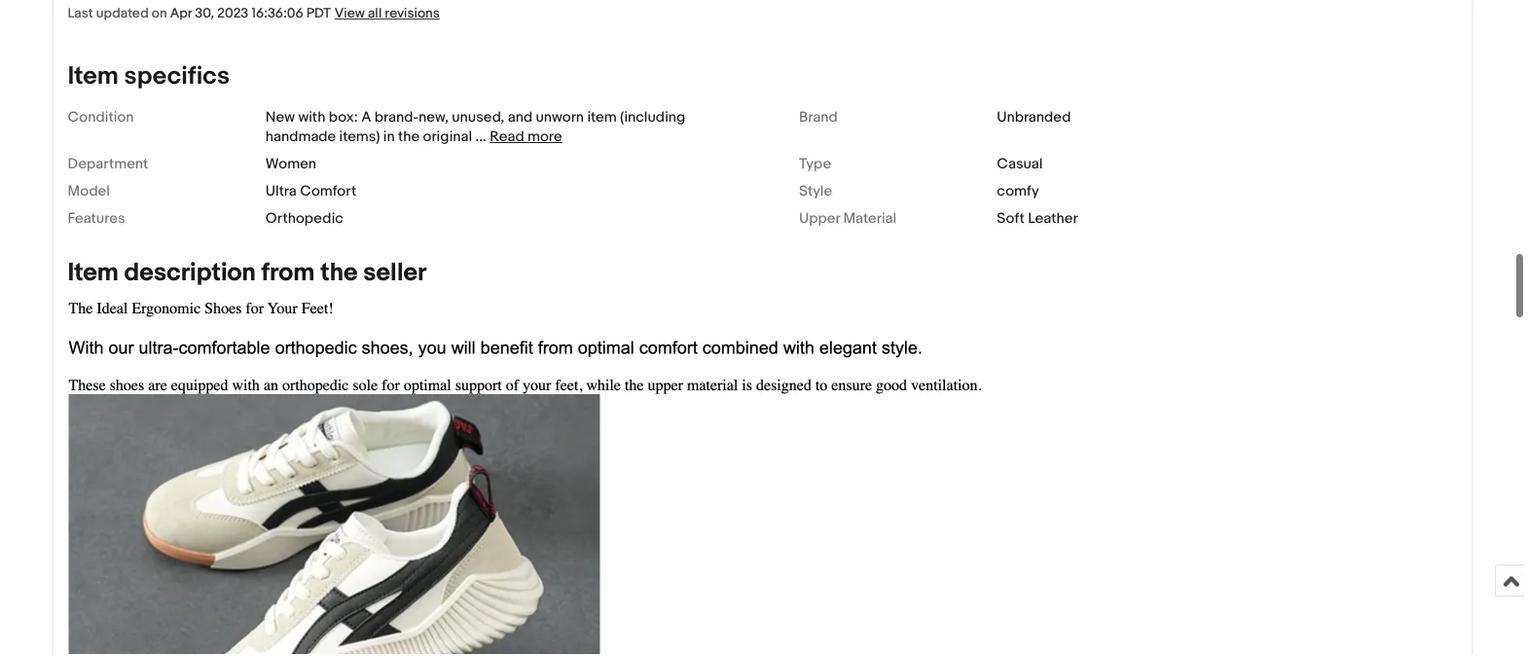 Task type: describe. For each thing, give the bounding box(es) containing it.
a
[[361, 108, 371, 126]]

item for item description from the seller
[[68, 258, 119, 288]]

with
[[298, 108, 326, 126]]

ultra comfort
[[266, 182, 357, 200]]

department
[[68, 155, 148, 173]]

16:36:06
[[252, 5, 303, 22]]

model
[[68, 182, 110, 200]]

more
[[528, 128, 562, 145]]

description
[[124, 258, 256, 288]]

type
[[799, 155, 832, 173]]

comfy
[[997, 182, 1040, 200]]

from
[[261, 258, 315, 288]]

the inside new with box: a brand-new, unused, and unworn item (including handmade items) in the original ...
[[398, 128, 420, 145]]

apr
[[170, 5, 192, 22]]

box:
[[329, 108, 358, 126]]

item description from the seller
[[68, 258, 427, 288]]

new with box: a brand-new, unused, and unworn item (including handmade items) in the original ...
[[266, 108, 686, 145]]

revisions
[[385, 5, 440, 22]]

comfort
[[300, 182, 357, 200]]

last updated on apr 30, 2023 16:36:06 pdt view all revisions
[[68, 5, 440, 22]]

item for item specifics
[[68, 61, 119, 91]]

style
[[799, 182, 833, 200]]

view all revisions link
[[331, 4, 440, 22]]

and
[[508, 108, 533, 126]]

read more
[[490, 128, 562, 145]]

unbranded
[[997, 108, 1071, 126]]

updated
[[96, 5, 149, 22]]

soft
[[997, 210, 1025, 227]]

read
[[490, 128, 524, 145]]

item
[[587, 108, 617, 126]]

in
[[383, 128, 395, 145]]

upper material
[[799, 210, 897, 227]]

brand
[[799, 108, 838, 126]]

unused,
[[452, 108, 505, 126]]

women
[[266, 155, 317, 173]]

features
[[68, 210, 125, 227]]

...
[[476, 128, 487, 145]]

30,
[[195, 5, 214, 22]]

handmade
[[266, 128, 336, 145]]

brand-
[[375, 108, 419, 126]]



Task type: locate. For each thing, give the bounding box(es) containing it.
soft leather
[[997, 210, 1078, 227]]

item specifics
[[68, 61, 230, 91]]

item
[[68, 61, 119, 91], [68, 258, 119, 288]]

seller
[[363, 258, 427, 288]]

0 vertical spatial item
[[68, 61, 119, 91]]

last
[[68, 5, 93, 22]]

new,
[[419, 108, 449, 126]]

material
[[844, 210, 897, 227]]

(including
[[620, 108, 686, 126]]

the
[[398, 128, 420, 145], [320, 258, 358, 288]]

view
[[335, 5, 365, 22]]

ultra
[[266, 182, 297, 200]]

original
[[423, 128, 472, 145]]

pdt
[[306, 5, 331, 22]]

on
[[152, 5, 167, 22]]

2 item from the top
[[68, 258, 119, 288]]

0 vertical spatial the
[[398, 128, 420, 145]]

the right from
[[320, 258, 358, 288]]

new
[[266, 108, 295, 126]]

1 horizontal spatial the
[[398, 128, 420, 145]]

0 horizontal spatial the
[[320, 258, 358, 288]]

1 vertical spatial item
[[68, 258, 119, 288]]

read more button
[[490, 128, 562, 145]]

1 item from the top
[[68, 61, 119, 91]]

orthopedic
[[266, 210, 344, 227]]

all
[[368, 5, 382, 22]]

upper
[[799, 210, 840, 227]]

items)
[[339, 128, 380, 145]]

specifics
[[124, 61, 230, 91]]

1 vertical spatial the
[[320, 258, 358, 288]]

2023
[[217, 5, 249, 22]]

leather
[[1028, 210, 1078, 227]]

the right in
[[398, 128, 420, 145]]

condition
[[68, 108, 134, 126]]

item up condition
[[68, 61, 119, 91]]

casual
[[997, 155, 1043, 173]]

unworn
[[536, 108, 584, 126]]

item down features
[[68, 258, 119, 288]]



Task type: vqa. For each thing, say whether or not it's contained in the screenshot.
Read
yes



